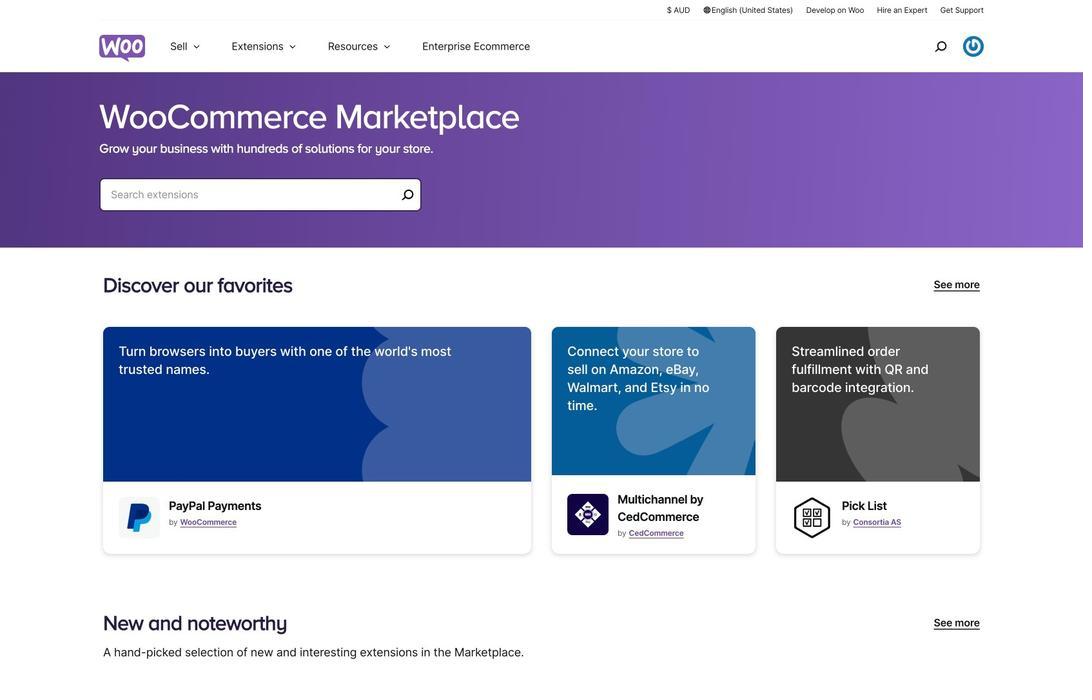 Task type: vqa. For each thing, say whether or not it's contained in the screenshot.
Search image
yes



Task type: describe. For each thing, give the bounding box(es) containing it.
Search extensions search field
[[111, 186, 397, 204]]



Task type: locate. For each thing, give the bounding box(es) containing it.
service navigation menu element
[[908, 25, 984, 67]]

open account menu image
[[964, 36, 984, 57]]

search image
[[931, 36, 951, 57]]

None search field
[[99, 178, 422, 227]]



